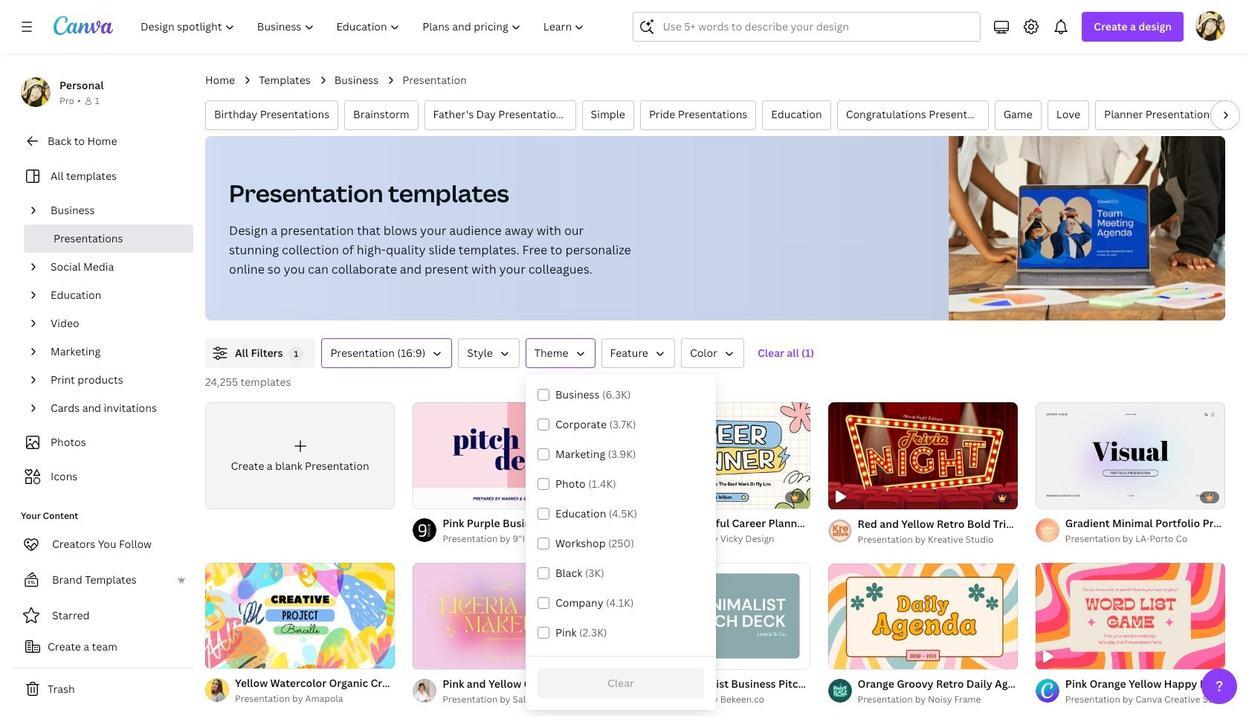Task type: vqa. For each thing, say whether or not it's contained in the screenshot.
Bag corresponding to Paper
no



Task type: describe. For each thing, give the bounding box(es) containing it.
stephanie aranda image
[[1196, 11, 1226, 41]]

gradient minimal portfolio proposal presentation image
[[1036, 402, 1226, 509]]

pink and yellow colorful makeup company business presentation image
[[413, 563, 603, 670]]

create a blank presentation element
[[205, 403, 395, 509]]

colorful playful career planner presentation image
[[621, 402, 811, 509]]

Search search field
[[663, 13, 972, 41]]

pink purple business solution pitch deck presentation image
[[413, 402, 603, 509]]



Task type: locate. For each thing, give the bounding box(es) containing it.
blue minimalist business pitch deck presentation image
[[621, 563, 811, 670]]

None search field
[[634, 12, 982, 42]]

orange groovy retro daily agenda presentation image
[[829, 563, 1018, 670]]

yellow watercolor organic creative project presentation image
[[205, 563, 395, 669]]

1 filter options selected element
[[289, 347, 304, 362]]

top level navigation element
[[131, 12, 598, 42]]



